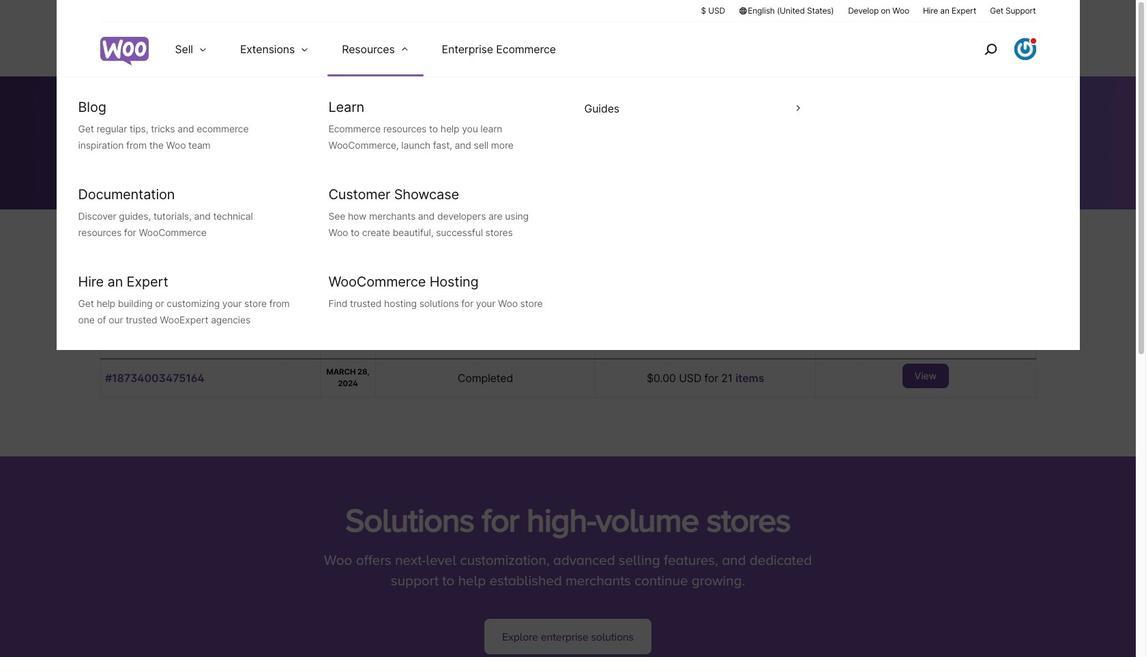 Task type: describe. For each thing, give the bounding box(es) containing it.
service navigation menu element
[[955, 27, 1036, 71]]



Task type: locate. For each thing, give the bounding box(es) containing it.
open account menu image
[[1014, 38, 1036, 60]]

search image
[[980, 38, 1001, 60]]



Task type: vqa. For each thing, say whether or not it's contained in the screenshot.
Search icon on the right top of page
yes



